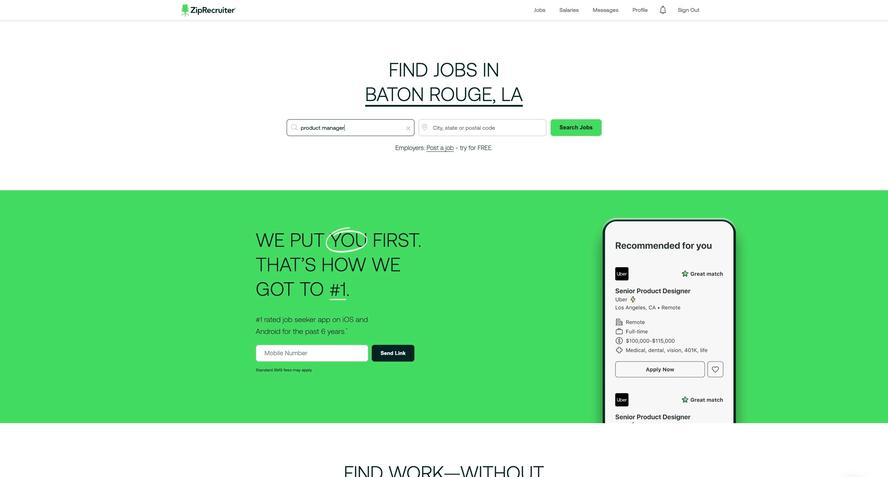 Task type: locate. For each thing, give the bounding box(es) containing it.
notifications image
[[655, 2, 671, 18]]

Mobile Number telephone field
[[256, 345, 368, 362]]

None submit
[[551, 119, 602, 136]]

main element
[[182, 0, 707, 20]]



Task type: describe. For each thing, give the bounding box(es) containing it.
Search title or keyword text field
[[287, 119, 414, 136]]

City, state or postal code text field
[[419, 119, 547, 136]]

ziprecruiter image
[[182, 5, 236, 16]]



Task type: vqa. For each thing, say whether or not it's contained in the screenshot.
ninth option from the top of the page
no



